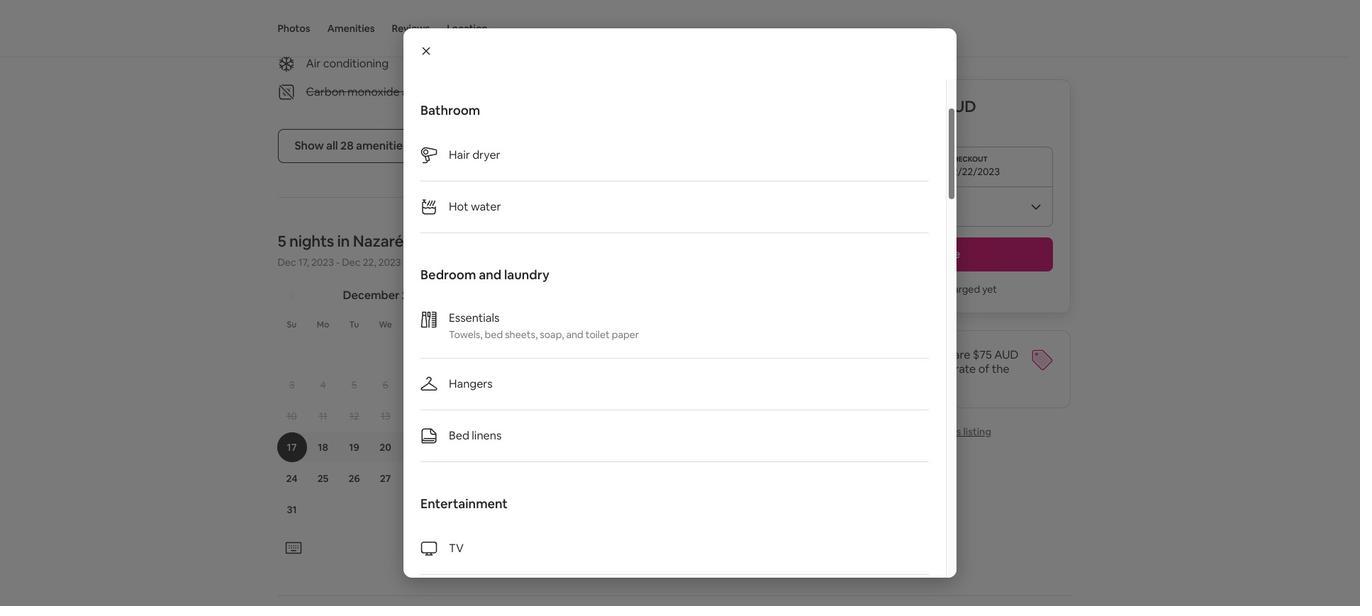 Task type: describe. For each thing, give the bounding box(es) containing it.
monoxide
[[348, 85, 400, 100]]

30, saturday, december 2023. available. select as check-in date. button
[[464, 464, 494, 494]]

14 for first 14 button from right
[[524, 410, 534, 423]]

nazaré
[[353, 232, 404, 251]]

bedroom and laundry
[[421, 267, 550, 283]]

hangers
[[449, 377, 493, 392]]

list for bathroom
[[421, 130, 929, 233]]

12, friday, january 2024. available. select as check-in date. button
[[670, 371, 700, 400]]

your
[[896, 348, 920, 363]]

4 for the bottom 4 button
[[320, 379, 326, 392]]

9 button
[[464, 371, 495, 400]]

essentials towels, bed sheets, soap, and toilet paper
[[449, 311, 639, 341]]

1 2 button from the left
[[464, 339, 495, 369]]

conditioning
[[323, 56, 389, 71]]

31
[[287, 504, 297, 517]]

are
[[954, 348, 971, 363]]

2023 inside "calendar" application
[[402, 288, 428, 303]]

9
[[476, 379, 482, 392]]

60
[[846, 376, 860, 391]]

27
[[380, 473, 391, 486]]

29, friday, december 2023. this day is only available for checkout. button
[[433, 464, 463, 494]]

12/17/2023
[[834, 165, 883, 178]]

23 button
[[464, 433, 495, 463]]

4 for the topmost 4 button
[[651, 348, 657, 361]]

rate
[[955, 362, 976, 377]]

dates
[[922, 348, 952, 363]]

this
[[944, 426, 962, 438]]

photos
[[278, 22, 310, 35]]

12 button
[[339, 402, 370, 432]]

bedroom
[[421, 267, 476, 283]]

days.
[[862, 376, 889, 391]]

december
[[343, 288, 400, 303]]

nights
[[289, 232, 334, 251]]

1 vertical spatial 5
[[682, 348, 688, 361]]

bed linens
[[449, 429, 502, 443]]

0 vertical spatial 17 button
[[607, 402, 638, 432]]

1 vertical spatial 19 button
[[339, 433, 370, 463]]

0 horizontal spatial 3 button
[[276, 371, 308, 400]]

8, monday, january 2024. this day is only available for checkout. button
[[545, 371, 575, 400]]

toilet
[[586, 328, 610, 341]]

1 mo from the left
[[317, 320, 329, 331]]

22
[[442, 442, 454, 454]]

sheets,
[[505, 328, 538, 341]]

show all 28 amenities
[[295, 139, 408, 154]]

28, sunday, january 2024. available. select as check-in date. button
[[514, 464, 544, 494]]

0 horizontal spatial 2023
[[311, 256, 334, 269]]

location
[[447, 22, 488, 35]]

fr
[[444, 320, 452, 331]]

11 button
[[308, 402, 339, 432]]

essentials
[[449, 311, 500, 326]]

1 vertical spatial 19
[[349, 442, 359, 454]]

air conditioning
[[306, 56, 389, 71]]

1 vertical spatial 3
[[289, 379, 295, 392]]

31 button
[[276, 496, 308, 525]]

10, wednesday, january 2024. available. select as check-in date. button
[[608, 371, 637, 400]]

1 horizontal spatial 2023
[[378, 256, 401, 269]]

th
[[412, 320, 422, 331]]

2 tu from the left
[[587, 320, 597, 331]]

linens
[[472, 429, 502, 443]]

21 button
[[401, 433, 432, 463]]

you
[[882, 283, 898, 296]]

12
[[349, 410, 359, 423]]

2 mo from the left
[[555, 320, 567, 331]]

1 tu from the left
[[349, 320, 359, 331]]

reserve button
[[825, 238, 1054, 272]]

parking
[[366, 28, 405, 43]]

8 button
[[432, 371, 464, 400]]

15 for 2nd 15 button
[[555, 410, 565, 423]]

than
[[847, 362, 871, 377]]

2 we from the left
[[617, 320, 630, 331]]

13 button
[[370, 402, 401, 432]]

2 15 button from the left
[[544, 402, 576, 432]]

lower
[[825, 348, 858, 363]]

yet
[[983, 283, 997, 296]]

hot water
[[449, 199, 501, 214]]

0 horizontal spatial 18 button
[[308, 433, 339, 463]]

entertainment
[[421, 496, 508, 512]]

1 su from the left
[[287, 320, 297, 331]]

2 the from the left
[[992, 362, 1010, 377]]

0 vertical spatial and
[[479, 267, 502, 283]]

2 14 button from the left
[[513, 402, 544, 432]]

laundry
[[504, 267, 550, 283]]

of
[[979, 362, 990, 377]]

hair
[[449, 148, 470, 162]]

paper
[[612, 328, 639, 341]]

1 vertical spatial 18
[[318, 442, 328, 454]]

sa
[[474, 320, 484, 331]]

show all 28 amenities button
[[278, 129, 425, 163]]

carbon monoxide alarm
[[306, 85, 432, 100]]

24
[[286, 473, 298, 486]]

dryer
[[473, 148, 501, 162]]

5 inside 5 nights in nazaré dec 17, 2023 - dec 22, 2023
[[278, 232, 286, 251]]

1 horizontal spatial 3 button
[[607, 339, 638, 369]]

be
[[928, 283, 940, 296]]

26
[[349, 473, 360, 486]]

amenities
[[327, 22, 375, 35]]

1 vertical spatial 17 button
[[276, 433, 308, 463]]

report
[[910, 426, 942, 438]]

reviews button
[[392, 0, 430, 57]]

calendar application
[[261, 273, 1218, 538]]

0 horizontal spatial 6
[[383, 379, 388, 392]]

27 button
[[370, 464, 401, 494]]

22 button
[[432, 433, 464, 463]]

1 1 button from the left
[[432, 339, 464, 369]]

26 button
[[339, 464, 370, 494]]

carbon
[[306, 85, 345, 100]]

lower price.
[[825, 348, 891, 363]]

2 1 button from the left
[[544, 339, 576, 369]]

30, tuesday, january 2024. available. select as check-in date. button
[[576, 464, 606, 494]]

10
[[287, 410, 297, 423]]



Task type: locate. For each thing, give the bounding box(es) containing it.
1 we from the left
[[379, 320, 392, 331]]

0 horizontal spatial 16 button
[[464, 402, 495, 432]]

0 vertical spatial 6 button
[[701, 339, 732, 369]]

december 2023
[[343, 288, 428, 303]]

18 up 25
[[318, 442, 328, 454]]

19 button up 26
[[339, 433, 370, 463]]

1 15 button from the left
[[432, 402, 464, 432]]

20 for the leftmost '20' button
[[380, 442, 391, 454]]

0 vertical spatial 20
[[710, 410, 722, 423]]

your dates are $75 aud less than the avg. nightly rate of the last 60 days.
[[825, 348, 1019, 391]]

and left toilet at the bottom of page
[[566, 328, 584, 341]]

0 horizontal spatial we
[[379, 320, 392, 331]]

the
[[873, 362, 891, 377], [992, 362, 1010, 377]]

15 down the 8, monday, january 2024. this day is only available for checkout. button
[[555, 410, 565, 423]]

15
[[443, 410, 453, 423], [555, 410, 565, 423]]

1 14 from the left
[[412, 410, 422, 423]]

8
[[445, 379, 451, 392]]

0 horizontal spatial mo
[[317, 320, 329, 331]]

1 horizontal spatial 17 button
[[607, 402, 638, 432]]

1 16 from the left
[[474, 410, 484, 423]]

the right of
[[992, 362, 1010, 377]]

we
[[379, 320, 392, 331], [617, 320, 630, 331]]

2 16 from the left
[[586, 410, 596, 423]]

2 list from the top
[[421, 294, 929, 463]]

4 button up 11
[[308, 371, 339, 400]]

0 horizontal spatial 4 button
[[308, 371, 339, 400]]

air
[[306, 56, 321, 71]]

0 horizontal spatial 3
[[289, 379, 295, 392]]

1 horizontal spatial 16 button
[[576, 402, 607, 432]]

21
[[412, 442, 422, 454]]

0 horizontal spatial 19
[[349, 442, 359, 454]]

and inside essentials towels, bed sheets, soap, and toilet paper
[[566, 328, 584, 341]]

1 down soap,
[[558, 348, 562, 361]]

0 horizontal spatial 17
[[287, 442, 297, 454]]

reviews
[[392, 22, 430, 35]]

list
[[421, 130, 929, 233], [421, 294, 929, 463]]

20 down 13, saturday, january 2024. available. select as check-in date. button
[[710, 410, 722, 423]]

2023 right 22,
[[378, 256, 401, 269]]

su
[[287, 320, 297, 331], [525, 320, 534, 331]]

list containing essentials
[[421, 294, 929, 463]]

20 up the 27 at the bottom left
[[380, 442, 391, 454]]

tv inside the what this place offers dialog
[[449, 541, 464, 556]]

1 horizontal spatial 2
[[588, 348, 594, 361]]

14 down the 7, sunday, january 2024. available. select as check-in date. button in the bottom of the page
[[524, 410, 534, 423]]

1 horizontal spatial tu
[[587, 320, 597, 331]]

17 down 10, wednesday, january 2024. available. select as check-in date. button
[[618, 410, 627, 423]]

1 the from the left
[[873, 362, 891, 377]]

0 vertical spatial 19 button
[[669, 402, 701, 432]]

1 vertical spatial 4
[[320, 379, 326, 392]]

4 button
[[638, 339, 669, 369], [308, 371, 339, 400]]

0 vertical spatial 3 button
[[607, 339, 638, 369]]

6 button up 13, saturday, january 2024. available. select as check-in date. button
[[701, 339, 732, 369]]

2 button down sa
[[464, 339, 495, 369]]

alarm
[[402, 85, 432, 100]]

0 vertical spatial list
[[421, 130, 929, 233]]

4 up 11
[[320, 379, 326, 392]]

1 horizontal spatial 17
[[618, 410, 627, 423]]

0 vertical spatial 17
[[618, 410, 627, 423]]

tu down december
[[349, 320, 359, 331]]

16 down 9, tuesday, january 2024. available. select as check-in date. button
[[586, 410, 596, 423]]

1 horizontal spatial 2 button
[[576, 339, 607, 369]]

3 button up 10 button
[[276, 371, 308, 400]]

1 horizontal spatial 6
[[713, 348, 719, 361]]

1 1 from the left
[[446, 348, 450, 361]]

1 horizontal spatial mo
[[555, 320, 567, 331]]

and
[[479, 267, 502, 283], [566, 328, 584, 341]]

photos button
[[278, 0, 310, 57]]

15 button up 22
[[432, 402, 464, 432]]

the left avg.
[[873, 362, 891, 377]]

20 for '20' button to the right
[[710, 410, 722, 423]]

1 horizontal spatial 14
[[524, 410, 534, 423]]

25
[[318, 473, 329, 486]]

1 horizontal spatial 18 button
[[638, 402, 669, 432]]

5 nights in nazaré dec 17, 2023 - dec 22, 2023
[[278, 232, 404, 269]]

17
[[618, 410, 627, 423], [287, 442, 297, 454]]

16
[[474, 410, 484, 423], [586, 410, 596, 423]]

3 down paper
[[620, 348, 625, 361]]

list for bedroom and laundry
[[421, 294, 929, 463]]

1 button down fr on the left of page
[[432, 339, 464, 369]]

hot
[[449, 199, 469, 214]]

1 2 from the left
[[476, 348, 482, 361]]

2 2 from the left
[[588, 348, 594, 361]]

12/22/2023
[[948, 165, 1000, 178]]

towels,
[[449, 328, 483, 341]]

1 button up the 8, monday, january 2024. this day is only available for checkout. button
[[544, 339, 576, 369]]

tu
[[349, 320, 359, 331], [587, 320, 597, 331]]

0 vertical spatial tv
[[544, 28, 558, 43]]

5 button up 12, friday, january 2024. available. select as check-in date. button
[[669, 339, 701, 369]]

14 button up the 21 button
[[401, 402, 432, 432]]

3 up 10
[[289, 379, 295, 392]]

17 down 10
[[287, 442, 297, 454]]

15 up bed in the left bottom of the page
[[443, 410, 453, 423]]

1 list from the top
[[421, 130, 929, 233]]

-
[[336, 256, 340, 269]]

nightly
[[917, 362, 953, 377]]

1 horizontal spatial 5 button
[[669, 339, 701, 369]]

18 button up 25 button
[[308, 433, 339, 463]]

$626 aud
[[903, 96, 977, 116]]

1 dec from the left
[[278, 256, 296, 269]]

1 14 button from the left
[[401, 402, 432, 432]]

4 button up 11, thursday, january 2024. available. select as check-in date. button
[[638, 339, 669, 369]]

1 vertical spatial 4 button
[[308, 371, 339, 400]]

6 button up 13 button
[[370, 371, 401, 400]]

1 vertical spatial 3 button
[[276, 371, 308, 400]]

14
[[412, 410, 422, 423], [524, 410, 534, 423]]

we right toilet at the bottom of page
[[617, 320, 630, 331]]

2 down towels,
[[476, 348, 482, 361]]

13
[[381, 410, 390, 423]]

free
[[306, 28, 329, 43]]

soap,
[[540, 328, 564, 341]]

17,
[[298, 256, 309, 269]]

dec left 17,
[[278, 256, 296, 269]]

1 vertical spatial list
[[421, 294, 929, 463]]

9, tuesday, january 2024. available. select as check-in date. button
[[576, 371, 606, 400]]

0 horizontal spatial 18
[[318, 442, 328, 454]]

0 horizontal spatial 1
[[446, 348, 450, 361]]

24 button
[[276, 464, 308, 494]]

29, monday, january 2024. available. select as check-in date. button
[[545, 464, 575, 494]]

report this listing
[[910, 426, 992, 438]]

2 button
[[464, 339, 495, 369], [576, 339, 607, 369]]

0 vertical spatial 18
[[649, 410, 659, 423]]

15 for second 15 button from right
[[443, 410, 453, 423]]

2 dec from the left
[[342, 256, 361, 269]]

3
[[620, 348, 625, 361], [289, 379, 295, 392]]

17 button up 24 button in the left bottom of the page
[[276, 433, 308, 463]]

16 button down 9, tuesday, january 2024. available. select as check-in date. button
[[576, 402, 607, 432]]

25 button
[[308, 464, 339, 494]]

0 horizontal spatial 15
[[443, 410, 453, 423]]

all
[[326, 139, 338, 154]]

19 down 12
[[349, 442, 359, 454]]

18 button
[[638, 402, 669, 432], [308, 433, 339, 463]]

6 up 13, saturday, january 2024. available. select as check-in date. button
[[713, 348, 719, 361]]

1 vertical spatial 17
[[287, 442, 297, 454]]

1 horizontal spatial 1
[[558, 348, 562, 361]]

free street parking
[[306, 28, 405, 43]]

20 button left '21'
[[370, 433, 401, 463]]

1 horizontal spatial 5
[[352, 379, 357, 392]]

2 vertical spatial 5
[[352, 379, 357, 392]]

5 up 12
[[352, 379, 357, 392]]

0 horizontal spatial 20
[[380, 442, 391, 454]]

1 horizontal spatial 19 button
[[669, 402, 701, 432]]

5 up 12, friday, january 2024. available. select as check-in date. button
[[682, 348, 688, 361]]

2 for 1st the 2 button
[[476, 348, 482, 361]]

2 down toilet at the bottom of page
[[588, 348, 594, 361]]

listing
[[964, 426, 992, 438]]

0 horizontal spatial tu
[[349, 320, 359, 331]]

20 button down 13, saturday, january 2024. available. select as check-in date. button
[[701, 402, 732, 432]]

2 su from the left
[[525, 320, 534, 331]]

list containing hair dryer
[[421, 130, 929, 233]]

31, wednesday, january 2024. available. select as check-in date. button
[[608, 464, 637, 494]]

14 button down the 7, sunday, january 2024. available. select as check-in date. button in the bottom of the page
[[513, 402, 544, 432]]

0 horizontal spatial 14 button
[[401, 402, 432, 432]]

water
[[471, 199, 501, 214]]

0 horizontal spatial 2
[[476, 348, 482, 361]]

5 button
[[669, 339, 701, 369], [339, 371, 370, 400]]

1 vertical spatial 20
[[380, 442, 391, 454]]

5
[[278, 232, 286, 251], [682, 348, 688, 361], [352, 379, 357, 392]]

2 15 from the left
[[555, 410, 565, 423]]

0 horizontal spatial 2 button
[[464, 339, 495, 369]]

18 button down 11, thursday, january 2024. available. select as check-in date. button
[[638, 402, 669, 432]]

1 vertical spatial and
[[566, 328, 584, 341]]

19 down 12, friday, january 2024. available. select as check-in date. button
[[680, 410, 690, 423]]

0 horizontal spatial 20 button
[[370, 433, 401, 463]]

2 1 from the left
[[558, 348, 562, 361]]

22,
[[363, 256, 376, 269]]

1 horizontal spatial 16
[[586, 410, 596, 423]]

won't
[[901, 283, 926, 296]]

0 vertical spatial 3
[[620, 348, 625, 361]]

20 button
[[701, 402, 732, 432], [370, 433, 401, 463]]

1 16 button from the left
[[464, 402, 495, 432]]

amenities
[[356, 139, 408, 154]]

location button
[[447, 0, 488, 57]]

17 button down 10, wednesday, january 2024. available. select as check-in date. button
[[607, 402, 638, 432]]

$75 aud
[[973, 348, 1019, 363]]

1 horizontal spatial we
[[617, 320, 630, 331]]

show
[[295, 139, 324, 154]]

1 horizontal spatial 6 button
[[701, 339, 732, 369]]

15 button down the 8, monday, january 2024. this day is only available for checkout. button
[[544, 402, 576, 432]]

price.
[[860, 348, 891, 363]]

2
[[476, 348, 482, 361], [588, 348, 594, 361]]

1 vertical spatial 6
[[383, 379, 388, 392]]

14 for 1st 14 button from left
[[412, 410, 422, 423]]

13, saturday, january 2024. available. select as check-in date. button
[[701, 371, 731, 400]]

bathroom
[[421, 102, 481, 118]]

reserve
[[918, 247, 961, 262]]

0 horizontal spatial 19 button
[[339, 433, 370, 463]]

28
[[341, 139, 354, 154]]

1 button
[[432, 339, 464, 369], [544, 339, 576, 369]]

0 horizontal spatial 16
[[474, 410, 484, 423]]

1 horizontal spatial 15
[[555, 410, 565, 423]]

hair dryer
[[449, 148, 501, 162]]

bed
[[485, 328, 503, 341]]

1 horizontal spatial tv
[[544, 28, 558, 43]]

0 horizontal spatial 6 button
[[370, 371, 401, 400]]

2023 up th
[[402, 288, 428, 303]]

less
[[825, 362, 845, 377]]

2 2 button from the left
[[576, 339, 607, 369]]

3 button up 10, wednesday, january 2024. available. select as check-in date. button
[[607, 339, 638, 369]]

1 horizontal spatial and
[[566, 328, 584, 341]]

1 horizontal spatial 3
[[620, 348, 625, 361]]

2 for first the 2 button from right
[[588, 348, 594, 361]]

2023
[[311, 256, 334, 269], [378, 256, 401, 269], [402, 288, 428, 303]]

6 button
[[701, 339, 732, 369], [370, 371, 401, 400]]

0 vertical spatial 6
[[713, 348, 719, 361]]

1 15 from the left
[[443, 410, 453, 423]]

1 vertical spatial tv
[[449, 541, 464, 556]]

19
[[680, 410, 690, 423], [349, 442, 359, 454]]

0 horizontal spatial 5 button
[[339, 371, 370, 400]]

11, thursday, january 2024. available. select as check-in date. button
[[639, 371, 669, 400]]

1 vertical spatial 5 button
[[339, 371, 370, 400]]

1 vertical spatial 20 button
[[370, 433, 401, 463]]

6 up 13
[[383, 379, 388, 392]]

0 vertical spatial 18 button
[[638, 402, 669, 432]]

1 down towels,
[[446, 348, 450, 361]]

2 16 button from the left
[[576, 402, 607, 432]]

2 button up 9, tuesday, january 2024. available. select as check-in date. button
[[576, 339, 607, 369]]

and left laundry
[[479, 267, 502, 283]]

5 left nights
[[278, 232, 286, 251]]

1 vertical spatial 18 button
[[308, 433, 339, 463]]

0 vertical spatial 5 button
[[669, 339, 701, 369]]

14 up the 21 button
[[412, 410, 422, 423]]

1 horizontal spatial 18
[[649, 410, 659, 423]]

1 horizontal spatial 20
[[710, 410, 722, 423]]

16 button up "23" button
[[464, 402, 495, 432]]

16 up bed linens
[[474, 410, 484, 423]]

4 up 11, thursday, january 2024. available. select as check-in date. button
[[651, 348, 657, 361]]

tu left paper
[[587, 320, 597, 331]]

18
[[649, 410, 659, 423], [318, 442, 328, 454]]

0 horizontal spatial and
[[479, 267, 502, 283]]

dec
[[278, 256, 296, 269], [342, 256, 361, 269]]

1 horizontal spatial 1 button
[[544, 339, 576, 369]]

1 horizontal spatial the
[[992, 362, 1010, 377]]

0 vertical spatial 5
[[278, 232, 286, 251]]

0 vertical spatial 20 button
[[701, 402, 732, 432]]

0 vertical spatial 19
[[680, 410, 690, 423]]

0 horizontal spatial 17 button
[[276, 433, 308, 463]]

you won't be charged yet
[[882, 283, 997, 296]]

7, sunday, january 2024. available. select as check-in date. button
[[514, 371, 544, 400]]

avg.
[[894, 362, 915, 377]]

18 down 11, thursday, january 2024. available. select as check-in date. button
[[649, 410, 659, 423]]

what this place offers dialog
[[404, 28, 957, 578]]

0 horizontal spatial the
[[873, 362, 891, 377]]

19 button down 12, friday, january 2024. available. select as check-in date. button
[[669, 402, 701, 432]]

15 button
[[432, 402, 464, 432], [544, 402, 576, 432]]

1 horizontal spatial 20 button
[[701, 402, 732, 432]]

0 horizontal spatial 15 button
[[432, 402, 464, 432]]

0 horizontal spatial 5
[[278, 232, 286, 251]]

2 horizontal spatial 2023
[[402, 288, 428, 303]]

1 horizontal spatial 14 button
[[513, 402, 544, 432]]

bed
[[449, 429, 470, 443]]

0 horizontal spatial 14
[[412, 410, 422, 423]]

0 vertical spatial 4 button
[[638, 339, 669, 369]]

street
[[332, 28, 363, 43]]

1 vertical spatial 6 button
[[370, 371, 401, 400]]

1 horizontal spatial 19
[[680, 410, 690, 423]]

we down december 2023
[[379, 320, 392, 331]]

2023 left the -
[[311, 256, 334, 269]]

23
[[474, 442, 485, 454]]

dec right the -
[[342, 256, 361, 269]]

5 button up 12 button
[[339, 371, 370, 400]]

10 button
[[276, 402, 308, 432]]

0 horizontal spatial tv
[[449, 541, 464, 556]]

0 horizontal spatial dec
[[278, 256, 296, 269]]

0 horizontal spatial 4
[[320, 379, 326, 392]]

2 14 from the left
[[524, 410, 534, 423]]



Task type: vqa. For each thing, say whether or not it's contained in the screenshot.
left Mo
yes



